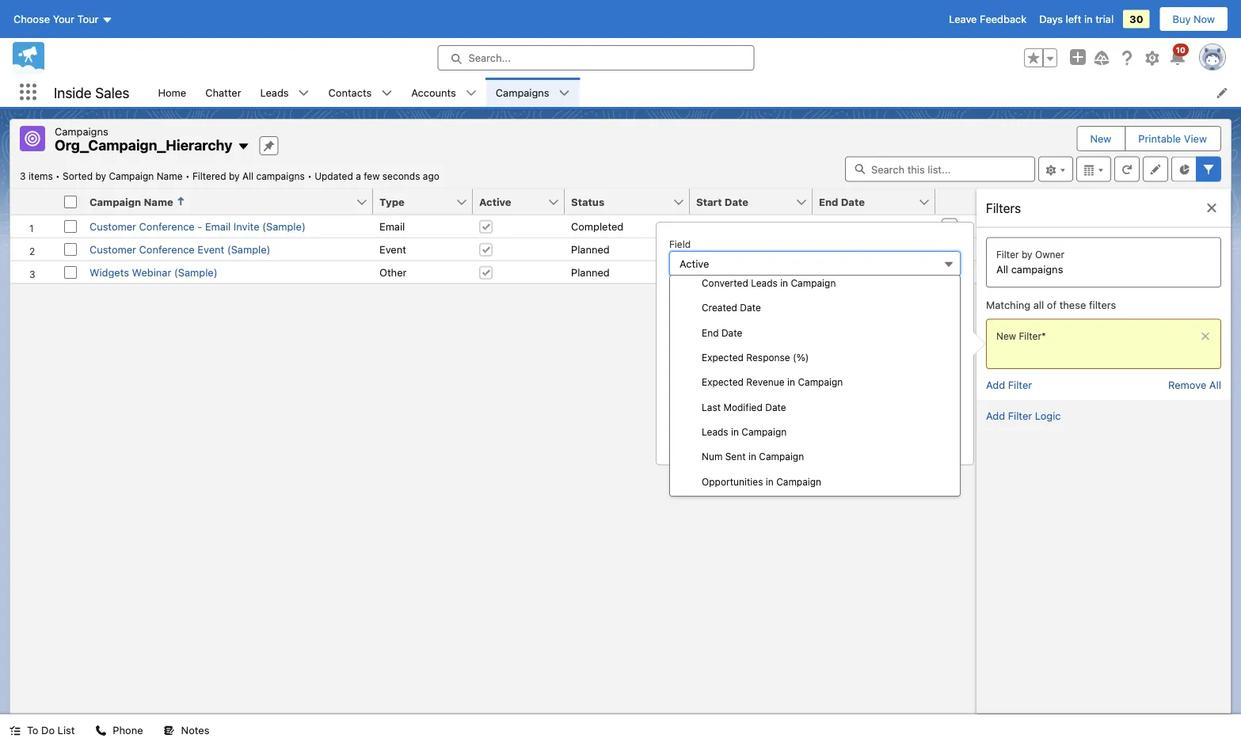 Task type: locate. For each thing, give the bounding box(es) containing it.
1 horizontal spatial •
[[185, 171, 190, 182]]

active for active button
[[680, 258, 709, 270]]

contacts list item
[[319, 78, 402, 107]]

end
[[819, 196, 838, 208], [702, 327, 719, 338]]

campaigns down search...
[[496, 86, 549, 98]]

0 vertical spatial planned
[[571, 243, 610, 255]]

1 customer from the top
[[89, 220, 136, 232]]

active up true image
[[479, 196, 511, 208]]

add down add filter
[[986, 409, 1005, 421]]

by right the sorted on the left top of the page
[[95, 171, 106, 182]]

1 horizontal spatial campaigns
[[496, 86, 549, 98]]

true image for other
[[479, 266, 493, 279]]

sales
[[95, 84, 129, 101]]

leads link
[[251, 78, 298, 107]]

text default image inside "campaigns" list item
[[559, 88, 570, 99]]

(%)
[[793, 352, 809, 363]]

item number image
[[10, 189, 58, 214]]

add for add filter logic
[[986, 409, 1005, 421]]

cell
[[58, 189, 83, 215]]

0 vertical spatial customer
[[89, 220, 136, 232]]

customer up widgets
[[89, 243, 136, 255]]

your
[[53, 13, 74, 25]]

1 vertical spatial campaigns
[[1011, 263, 1063, 275]]

in right 'revenue'
[[787, 377, 795, 388]]

all up matching at the right of page
[[996, 263, 1008, 275]]

text default image
[[381, 88, 392, 99], [559, 88, 570, 99], [237, 140, 250, 153], [1205, 202, 1218, 214], [10, 725, 21, 736]]

campaign
[[109, 171, 154, 182], [89, 196, 141, 208], [791, 277, 836, 288], [798, 377, 843, 388], [742, 426, 787, 437], [759, 451, 804, 462], [776, 476, 821, 487]]

conference
[[139, 220, 195, 232], [139, 243, 195, 255]]

group
[[1024, 48, 1057, 67]]

action image
[[935, 189, 977, 214]]

event
[[197, 243, 224, 255], [379, 243, 406, 255]]

2 planned from the top
[[571, 266, 610, 278]]

1 vertical spatial new
[[996, 331, 1016, 342]]

campaigns down inside
[[55, 125, 108, 137]]

expected revenue in campaign
[[702, 377, 843, 388]]

status element
[[565, 189, 699, 215]]

10 button
[[1168, 44, 1189, 67]]

1 horizontal spatial all
[[996, 263, 1008, 275]]

campaign name button
[[83, 189, 356, 214]]

leads
[[260, 86, 289, 98], [751, 277, 778, 288], [702, 426, 728, 437]]

2/6/2024 down "5/18/2024"
[[696, 266, 740, 278]]

end up 2/26/2024
[[819, 196, 838, 208]]

0 vertical spatial true image
[[479, 220, 493, 233]]

campaigns link
[[486, 78, 559, 107]]

modified
[[723, 401, 763, 412]]

2 customer from the top
[[89, 243, 136, 255]]

by left 'owner'
[[1022, 249, 1032, 260]]

action element
[[935, 189, 977, 215]]

in
[[1084, 13, 1093, 25], [780, 277, 788, 288], [787, 377, 795, 388], [731, 426, 739, 437], [748, 451, 756, 462], [766, 476, 774, 487]]

0 horizontal spatial campaigns
[[55, 125, 108, 137]]

2 email from the left
[[379, 220, 405, 232]]

1 vertical spatial campaigns
[[55, 125, 108, 137]]

0 vertical spatial new
[[1090, 133, 1111, 145]]

0 vertical spatial conference
[[139, 220, 195, 232]]

contacts link
[[319, 78, 381, 107]]

2 horizontal spatial leads
[[751, 277, 778, 288]]

1 vertical spatial end date
[[702, 327, 742, 338]]

true image down true image
[[479, 266, 493, 279]]

campaigns list item
[[486, 78, 579, 107]]

add filter button
[[986, 379, 1032, 390]]

campaign down the sorted on the left top of the page
[[89, 196, 141, 208]]

Field button
[[669, 251, 961, 276]]

true image
[[479, 220, 493, 233], [479, 266, 493, 279]]

filter for add filter logic
[[1008, 409, 1032, 421]]

0 horizontal spatial new
[[996, 331, 1016, 342]]

0 vertical spatial campaigns
[[496, 86, 549, 98]]

text default image
[[298, 88, 309, 99], [466, 88, 477, 99], [95, 725, 106, 736], [164, 725, 175, 736]]

text default image left contacts 'link'
[[298, 88, 309, 99]]

start date button
[[690, 189, 795, 214]]

email right -
[[205, 220, 231, 232]]

leave
[[949, 13, 977, 25]]

new
[[1090, 133, 1111, 145], [996, 331, 1016, 342]]

all up campaign name element
[[242, 171, 254, 182]]

1 horizontal spatial email
[[379, 220, 405, 232]]

start date element
[[690, 189, 822, 215]]

conference up customer conference event (sample) link
[[139, 220, 195, 232]]

1 horizontal spatial leads
[[702, 426, 728, 437]]

printable view button
[[1126, 127, 1220, 150]]

1 conference from the top
[[139, 220, 195, 232]]

dialog
[[656, 222, 986, 518]]

0 horizontal spatial campaigns
[[256, 171, 305, 182]]

• left updated
[[307, 171, 312, 182]]

0 horizontal spatial leads
[[260, 86, 289, 98]]

text default image right accounts at the left top
[[466, 88, 477, 99]]

leave feedback
[[949, 13, 1027, 25]]

2 true image from the top
[[479, 266, 493, 279]]

created
[[702, 302, 737, 313]]

notes
[[181, 724, 209, 736]]

add filter logic
[[986, 409, 1061, 421]]

all right remove
[[1209, 379, 1221, 390]]

0 horizontal spatial end
[[702, 327, 719, 338]]

leads right converted
[[751, 277, 778, 288]]

filter
[[996, 249, 1019, 260], [1019, 331, 1041, 342], [1008, 379, 1032, 390], [1008, 409, 1032, 421]]

1 vertical spatial conference
[[139, 243, 195, 255]]

org_campaign_hierarchy status
[[20, 171, 315, 182]]

date down expected revenue in campaign
[[765, 401, 786, 412]]

1 horizontal spatial new
[[1090, 133, 1111, 145]]

2 vertical spatial leads
[[702, 426, 728, 437]]

1 2/6/2024 from the left
[[696, 266, 740, 278]]

buy
[[1173, 13, 1191, 25]]

2 horizontal spatial •
[[307, 171, 312, 182]]

date down converted leads in campaign
[[740, 302, 761, 313]]

event up other
[[379, 243, 406, 255]]

1 planned from the top
[[571, 243, 610, 255]]

planned
[[571, 243, 610, 255], [571, 266, 610, 278]]

2/6/2024 down 5/20/2024
[[819, 266, 863, 278]]

0 horizontal spatial event
[[197, 243, 224, 255]]

ago
[[423, 171, 439, 182]]

0 horizontal spatial by
[[95, 171, 106, 182]]

add filter
[[986, 379, 1032, 390]]

filter left logic at the right bottom of page
[[1008, 409, 1032, 421]]

campaigns inside filter by owner all campaigns
[[1011, 263, 1063, 275]]

end date button
[[813, 189, 918, 214]]

2 event from the left
[[379, 243, 406, 255]]

2 horizontal spatial by
[[1022, 249, 1032, 260]]

0 horizontal spatial email
[[205, 220, 231, 232]]

1 vertical spatial end
[[702, 327, 719, 338]]

true
[[732, 392, 753, 404]]

to do list button
[[0, 714, 84, 746]]

(sample) down customer conference event (sample)
[[174, 266, 218, 278]]

active element
[[473, 189, 574, 215]]

list box
[[669, 270, 961, 518]]

filter by owner all campaigns
[[996, 249, 1064, 275]]

end date up 2/26/2024
[[819, 196, 865, 208]]

expected
[[702, 352, 744, 363], [702, 377, 744, 388]]

2 expected from the top
[[702, 377, 744, 388]]

dialog containing active
[[656, 222, 986, 518]]

sorted
[[63, 171, 93, 182]]

2 horizontal spatial all
[[1209, 379, 1221, 390]]

text default image inside contacts list item
[[381, 88, 392, 99]]

filter up add filter logic
[[1008, 379, 1032, 390]]

active inside button
[[479, 196, 511, 208]]

in right sent
[[748, 451, 756, 462]]

1 horizontal spatial event
[[379, 243, 406, 255]]

name down org_campaign_hierarchy status
[[144, 196, 173, 208]]

remove all
[[1168, 379, 1221, 390]]

printable view
[[1138, 133, 1207, 145]]

1 • from the left
[[56, 171, 60, 182]]

inside
[[54, 84, 92, 101]]

end date down "created"
[[702, 327, 742, 338]]

5/18/2024
[[696, 243, 745, 255]]

filter left 'owner'
[[996, 249, 1019, 260]]

campaigns down 'owner'
[[1011, 263, 1063, 275]]

end down "created"
[[702, 327, 719, 338]]

new down matching at the right of page
[[996, 331, 1016, 342]]

new inside button
[[1090, 133, 1111, 145]]

1 horizontal spatial campaigns
[[1011, 263, 1063, 275]]

text default image down search... button
[[559, 88, 570, 99]]

text default image left notes
[[164, 725, 175, 736]]

1 horizontal spatial end
[[819, 196, 838, 208]]

campaigns left updated
[[256, 171, 305, 182]]

active
[[479, 196, 511, 208], [680, 258, 709, 270]]

list
[[148, 78, 1241, 107]]

active down "field" at the top right
[[680, 258, 709, 270]]

active for active button
[[479, 196, 511, 208]]

matching all of these filters
[[986, 299, 1116, 310]]

leads inside list item
[[260, 86, 289, 98]]

widgets
[[89, 266, 129, 278]]

end date inside button
[[819, 196, 865, 208]]

0 horizontal spatial all
[[242, 171, 254, 182]]

1 vertical spatial expected
[[702, 377, 744, 388]]

add up the add filter logic button
[[986, 379, 1005, 390]]

event down -
[[197, 243, 224, 255]]

search... button
[[438, 45, 754, 70]]

1 vertical spatial true image
[[479, 266, 493, 279]]

0 vertical spatial active
[[479, 196, 511, 208]]

email down the type
[[379, 220, 405, 232]]

1 vertical spatial name
[[144, 196, 173, 208]]

updated
[[315, 171, 353, 182]]

items
[[28, 171, 53, 182]]

active button
[[473, 189, 547, 214]]

1 horizontal spatial 2/6/2024
[[819, 266, 863, 278]]

filter down all
[[1019, 331, 1041, 342]]

in for left
[[1084, 13, 1093, 25]]

accounts list item
[[402, 78, 486, 107]]

3 items • sorted by campaign name • filtered by all campaigns • updated a few seconds ago
[[20, 171, 439, 182]]

1 add from the top
[[986, 379, 1005, 390]]

1 horizontal spatial active
[[680, 258, 709, 270]]

text default image inside notes button
[[164, 725, 175, 736]]

0 horizontal spatial active
[[479, 196, 511, 208]]

choose
[[13, 13, 50, 25]]

days left in trial
[[1039, 13, 1114, 25]]

trial
[[1095, 13, 1114, 25]]

add for add filter
[[986, 379, 1005, 390]]

1 vertical spatial customer
[[89, 243, 136, 255]]

conference for event
[[139, 243, 195, 255]]

None search field
[[845, 156, 1035, 182]]

0 vertical spatial end
[[819, 196, 838, 208]]

1 expected from the top
[[702, 352, 744, 363]]

accounts link
[[402, 78, 466, 107]]

leads for leads in campaign
[[702, 426, 728, 437]]

customer down campaign name
[[89, 220, 136, 232]]

true image for email
[[479, 220, 493, 233]]

new left printable
[[1090, 133, 1111, 145]]

2 add from the top
[[986, 409, 1005, 421]]

1 horizontal spatial end date
[[819, 196, 865, 208]]

date up 2/26/2024
[[841, 196, 865, 208]]

all
[[242, 171, 254, 182], [996, 263, 1008, 275], [1209, 379, 1221, 390]]

text default image inside accounts list item
[[466, 88, 477, 99]]

invite
[[234, 220, 259, 232]]

type button
[[373, 189, 455, 214]]

0 vertical spatial expected
[[702, 352, 744, 363]]

text default image left to
[[10, 725, 21, 736]]

(sample) right invite
[[262, 220, 306, 232]]

1 vertical spatial planned
[[571, 266, 610, 278]]

all inside filter by owner all campaigns
[[996, 263, 1008, 275]]

leads right chatter
[[260, 86, 289, 98]]

Search Org_Campaign_Hierarchy list view. search field
[[845, 156, 1035, 182]]

text default image left phone
[[95, 725, 106, 736]]

in right left
[[1084, 13, 1093, 25]]

conference up widgets webinar (sample) link
[[139, 243, 195, 255]]

email
[[205, 220, 231, 232], [379, 220, 405, 232]]

(sample) down invite
[[227, 243, 270, 255]]

0 horizontal spatial 2/6/2024
[[696, 266, 740, 278]]

0 vertical spatial add
[[986, 379, 1005, 390]]

in down active button
[[780, 277, 788, 288]]

1 email from the left
[[205, 220, 231, 232]]

1 vertical spatial add
[[986, 409, 1005, 421]]

search...
[[468, 52, 511, 64]]

end date element
[[813, 189, 945, 215]]

name left filtered
[[157, 171, 183, 182]]

item number element
[[10, 189, 58, 215]]

days
[[1039, 13, 1063, 25]]

campaign down active button
[[791, 277, 836, 288]]

1 true image from the top
[[479, 220, 493, 233]]

0 horizontal spatial •
[[56, 171, 60, 182]]

option
[[670, 493, 960, 518]]

text default image right contacts
[[381, 88, 392, 99]]

true image up true image
[[479, 220, 493, 233]]

1 vertical spatial all
[[996, 263, 1008, 275]]

by right filtered
[[229, 171, 240, 182]]

active inside button
[[680, 258, 709, 270]]

2 conference from the top
[[139, 243, 195, 255]]

• right items
[[56, 171, 60, 182]]

1 vertical spatial active
[[680, 258, 709, 270]]

leads up "num"
[[702, 426, 728, 437]]

customer conference event (sample)
[[89, 243, 270, 255]]

• left filtered
[[185, 171, 190, 182]]

by
[[95, 171, 106, 182], [229, 171, 240, 182], [1022, 249, 1032, 260]]

operator
[[669, 305, 709, 316]]

to do list
[[27, 724, 75, 736]]

0 vertical spatial end date
[[819, 196, 865, 208]]

date
[[725, 196, 748, 208], [841, 196, 865, 208], [740, 302, 761, 313], [721, 327, 742, 338], [765, 401, 786, 412]]

0 vertical spatial leads
[[260, 86, 289, 98]]



Task type: vqa. For each thing, say whether or not it's contained in the screenshot.
Campaigns text default icon
no



Task type: describe. For each thing, give the bounding box(es) containing it.
widgets webinar (sample) link
[[89, 266, 218, 278]]

leads list item
[[251, 78, 319, 107]]

inside sales
[[54, 84, 129, 101]]

all
[[1033, 299, 1044, 310]]

text default image down view
[[1205, 202, 1218, 214]]

remove all button
[[1168, 379, 1221, 390]]

customer conference event (sample) link
[[89, 243, 270, 255]]

campaign down num sent in campaign
[[776, 476, 821, 487]]

list box containing converted leads in campaign
[[669, 270, 961, 518]]

type element
[[373, 189, 482, 215]]

contacts
[[328, 86, 372, 98]]

last
[[702, 401, 721, 412]]

date right start
[[725, 196, 748, 208]]

response
[[746, 352, 790, 363]]

campaigns image
[[20, 126, 45, 151]]

num
[[702, 451, 723, 462]]

value
[[669, 371, 696, 383]]

filters
[[986, 200, 1021, 215]]

choose your tour
[[13, 13, 99, 25]]

date down created date
[[721, 327, 742, 338]]

chatter link
[[196, 78, 251, 107]]

leads in campaign
[[702, 426, 787, 437]]

matching
[[986, 299, 1031, 310]]

start
[[696, 196, 722, 208]]

cell inside the org_campaign_hierarchy grid
[[58, 189, 83, 215]]

expected for expected revenue in campaign
[[702, 377, 744, 388]]

leave feedback link
[[949, 13, 1027, 25]]

filters
[[1089, 299, 1116, 310]]

sent
[[725, 451, 746, 462]]

leads for leads
[[260, 86, 289, 98]]

start date
[[696, 196, 748, 208]]

2/20/2024
[[696, 220, 746, 232]]

tour
[[77, 13, 99, 25]]

customer for customer conference - email invite (sample)
[[89, 220, 136, 232]]

0 vertical spatial campaigns
[[256, 171, 305, 182]]

opportunities
[[702, 476, 763, 487]]

widgets webinar (sample)
[[89, 266, 218, 278]]

converted
[[702, 277, 748, 288]]

name inside button
[[144, 196, 173, 208]]

filter for new filter *
[[1019, 331, 1041, 342]]

planned for 2/6/2024
[[571, 266, 610, 278]]

campaign name
[[89, 196, 173, 208]]

in for revenue
[[787, 377, 795, 388]]

remove
[[1168, 379, 1206, 390]]

home
[[158, 86, 186, 98]]

by inside filter by owner all campaigns
[[1022, 249, 1032, 260]]

seconds
[[382, 171, 420, 182]]

campaign down (%)
[[798, 377, 843, 388]]

1 event from the left
[[197, 243, 224, 255]]

filtered
[[192, 171, 226, 182]]

org_campaign_hierarchy grid
[[10, 189, 977, 284]]

expected for expected response (%)
[[702, 352, 744, 363]]

2 vertical spatial all
[[1209, 379, 1221, 390]]

2 2/6/2024 from the left
[[819, 266, 863, 278]]

add filter logic button
[[986, 409, 1061, 421]]

left
[[1066, 13, 1081, 25]]

now
[[1194, 13, 1215, 25]]

list
[[58, 724, 75, 736]]

conference for -
[[139, 220, 195, 232]]

status
[[571, 196, 604, 208]]

planned for 5/18/2024
[[571, 243, 610, 255]]

5/20/2024
[[819, 243, 869, 255]]

new for new filter *
[[996, 331, 1016, 342]]

customer conference - email invite (sample) link
[[89, 220, 306, 232]]

chatter
[[205, 86, 241, 98]]

1 horizontal spatial by
[[229, 171, 240, 182]]

converted leads in campaign
[[702, 277, 836, 288]]

campaign up campaign name
[[109, 171, 154, 182]]

campaign up num sent in campaign
[[742, 426, 787, 437]]

field
[[669, 238, 691, 249]]

3
[[20, 171, 26, 182]]

buy now button
[[1159, 6, 1228, 32]]

list containing home
[[148, 78, 1241, 107]]

revenue
[[746, 377, 785, 388]]

org_campaign_hierarchy
[[55, 137, 232, 154]]

owner
[[1035, 249, 1064, 260]]

1 vertical spatial leads
[[751, 277, 778, 288]]

text default image inside leads list item
[[298, 88, 309, 99]]

a
[[356, 171, 361, 182]]

*
[[1041, 331, 1046, 342]]

org_campaign_hierarchy|campaigns|list view element
[[10, 119, 1232, 714]]

end inside button
[[819, 196, 838, 208]]

home link
[[148, 78, 196, 107]]

campaign inside button
[[89, 196, 141, 208]]

num sent in campaign
[[702, 451, 804, 462]]

2 • from the left
[[185, 171, 190, 182]]

campaign name element
[[83, 189, 383, 215]]

-
[[197, 220, 202, 232]]

text default image up 3 items • sorted by campaign name • filtered by all campaigns • updated a few seconds ago
[[237, 140, 250, 153]]

of
[[1047, 299, 1057, 310]]

phone button
[[86, 714, 153, 746]]

10
[[1176, 45, 1186, 54]]

view
[[1184, 133, 1207, 145]]

other
[[379, 266, 407, 278]]

campaign up 'opportunities in campaign'
[[759, 451, 804, 462]]

created date
[[702, 302, 761, 313]]

in up sent
[[731, 426, 739, 437]]

type
[[379, 196, 405, 208]]

0 vertical spatial (sample)
[[262, 220, 306, 232]]

customer conference - email invite (sample)
[[89, 220, 306, 232]]

in for sent
[[748, 451, 756, 462]]

choose your tour button
[[13, 6, 114, 32]]

1 vertical spatial (sample)
[[227, 243, 270, 255]]

in for leads
[[780, 277, 788, 288]]

0 horizontal spatial end date
[[702, 327, 742, 338]]

filter for add filter
[[1008, 379, 1032, 390]]

phone
[[113, 724, 143, 736]]

text default image inside phone button
[[95, 725, 106, 736]]

0 vertical spatial name
[[157, 171, 183, 182]]

status button
[[565, 189, 672, 214]]

0 vertical spatial all
[[242, 171, 254, 182]]

customer for customer conference event (sample)
[[89, 243, 136, 255]]

buy now
[[1173, 13, 1215, 25]]

to
[[27, 724, 38, 736]]

filter inside filter by owner all campaigns
[[996, 249, 1019, 260]]

2 vertical spatial (sample)
[[174, 266, 218, 278]]

text default image inside to do list button
[[10, 725, 21, 736]]

new for new
[[1090, 133, 1111, 145]]

true image
[[479, 243, 493, 256]]

these
[[1059, 299, 1086, 310]]

3 • from the left
[[307, 171, 312, 182]]

printable
[[1138, 133, 1181, 145]]

accounts
[[411, 86, 456, 98]]

in down num sent in campaign
[[766, 476, 774, 487]]

few
[[364, 171, 380, 182]]

last modified date
[[702, 401, 786, 412]]

new button
[[1077, 127, 1124, 150]]

campaigns inside list item
[[496, 86, 549, 98]]

notes button
[[154, 714, 219, 746]]

expected response (%)
[[702, 352, 809, 363]]



